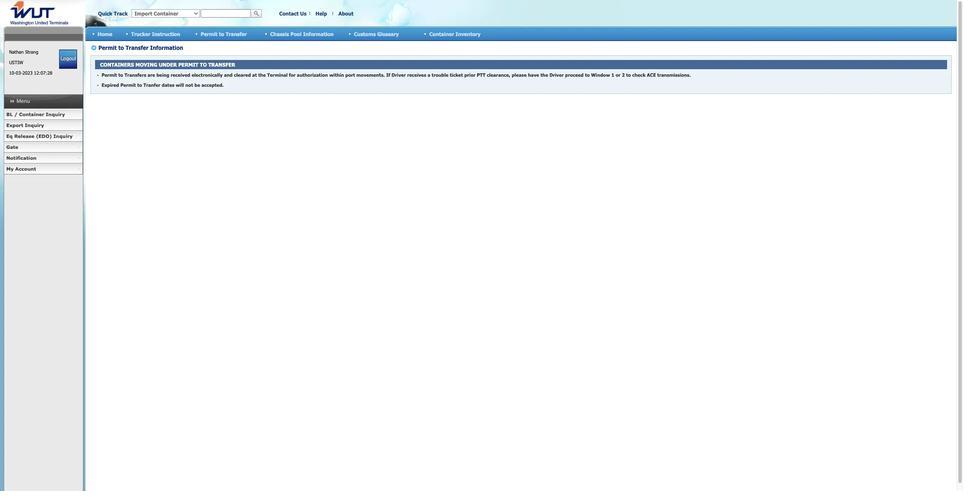 Task type: describe. For each thing, give the bounding box(es) containing it.
eq release (edo) inquiry link
[[4, 131, 83, 142]]

contact us
[[279, 10, 307, 16]]

permit to transfer
[[201, 31, 247, 37]]

customs glossary
[[354, 31, 399, 37]]

notification link
[[4, 153, 83, 164]]

customs
[[354, 31, 376, 37]]

10-03-2023 12:07:28
[[9, 70, 52, 75]]

about link
[[339, 10, 354, 16]]

inventory
[[456, 31, 481, 37]]

strang
[[25, 49, 38, 55]]

login image
[[59, 49, 77, 69]]

container inside 'link'
[[19, 112, 44, 117]]

track
[[114, 10, 128, 16]]

0 vertical spatial container
[[430, 31, 454, 37]]

export inquiry link
[[4, 120, 83, 131]]

help
[[316, 10, 327, 16]]

bl
[[6, 112, 13, 117]]

glossary
[[378, 31, 399, 37]]

ustiw
[[9, 60, 23, 65]]

bl / container inquiry link
[[4, 109, 83, 120]]

export inquiry
[[6, 122, 44, 128]]

10-
[[9, 70, 16, 75]]

my
[[6, 166, 14, 171]]

quick track
[[98, 10, 128, 16]]

quick
[[98, 10, 112, 16]]

inquiry for (edo)
[[53, 133, 73, 139]]

contact us link
[[279, 10, 307, 16]]

to
[[219, 31, 224, 37]]

help link
[[316, 10, 327, 16]]



Task type: vqa. For each thing, say whether or not it's contained in the screenshot.
Help
yes



Task type: locate. For each thing, give the bounding box(es) containing it.
03-
[[16, 70, 22, 75]]

0 vertical spatial inquiry
[[46, 112, 65, 117]]

nathan
[[9, 49, 24, 55]]

inquiry inside 'link'
[[46, 112, 65, 117]]

transfer
[[226, 31, 247, 37]]

/
[[14, 112, 17, 117]]

chassis pool information
[[270, 31, 334, 37]]

container
[[430, 31, 454, 37], [19, 112, 44, 117]]

inquiry right (edo)
[[53, 133, 73, 139]]

trucker instruction
[[131, 31, 180, 37]]

chassis
[[270, 31, 289, 37]]

gate
[[6, 144, 18, 150]]

None text field
[[201, 9, 251, 18]]

eq
[[6, 133, 13, 139]]

pool
[[291, 31, 302, 37]]

inquiry for container
[[46, 112, 65, 117]]

container inventory
[[430, 31, 481, 37]]

inquiry up export inquiry link
[[46, 112, 65, 117]]

gate link
[[4, 142, 83, 153]]

inquiry down "bl / container inquiry"
[[25, 122, 44, 128]]

container left inventory
[[430, 31, 454, 37]]

1 vertical spatial container
[[19, 112, 44, 117]]

contact
[[279, 10, 299, 16]]

instruction
[[152, 31, 180, 37]]

bl / container inquiry
[[6, 112, 65, 117]]

inquiry
[[46, 112, 65, 117], [25, 122, 44, 128], [53, 133, 73, 139]]

eq release (edo) inquiry
[[6, 133, 73, 139]]

us
[[300, 10, 307, 16]]

my account link
[[4, 164, 83, 174]]

permit
[[201, 31, 218, 37]]

my account
[[6, 166, 36, 171]]

nathan strang
[[9, 49, 38, 55]]

home
[[98, 31, 112, 37]]

0 horizontal spatial container
[[19, 112, 44, 117]]

account
[[15, 166, 36, 171]]

container up export inquiry
[[19, 112, 44, 117]]

2 vertical spatial inquiry
[[53, 133, 73, 139]]

trucker
[[131, 31, 151, 37]]

release
[[14, 133, 34, 139]]

1 vertical spatial inquiry
[[25, 122, 44, 128]]

export
[[6, 122, 23, 128]]

(edo)
[[36, 133, 52, 139]]

12:07:28
[[34, 70, 52, 75]]

notification
[[6, 155, 36, 161]]

2023
[[22, 70, 33, 75]]

1 horizontal spatial container
[[430, 31, 454, 37]]

about
[[339, 10, 354, 16]]

information
[[303, 31, 334, 37]]



